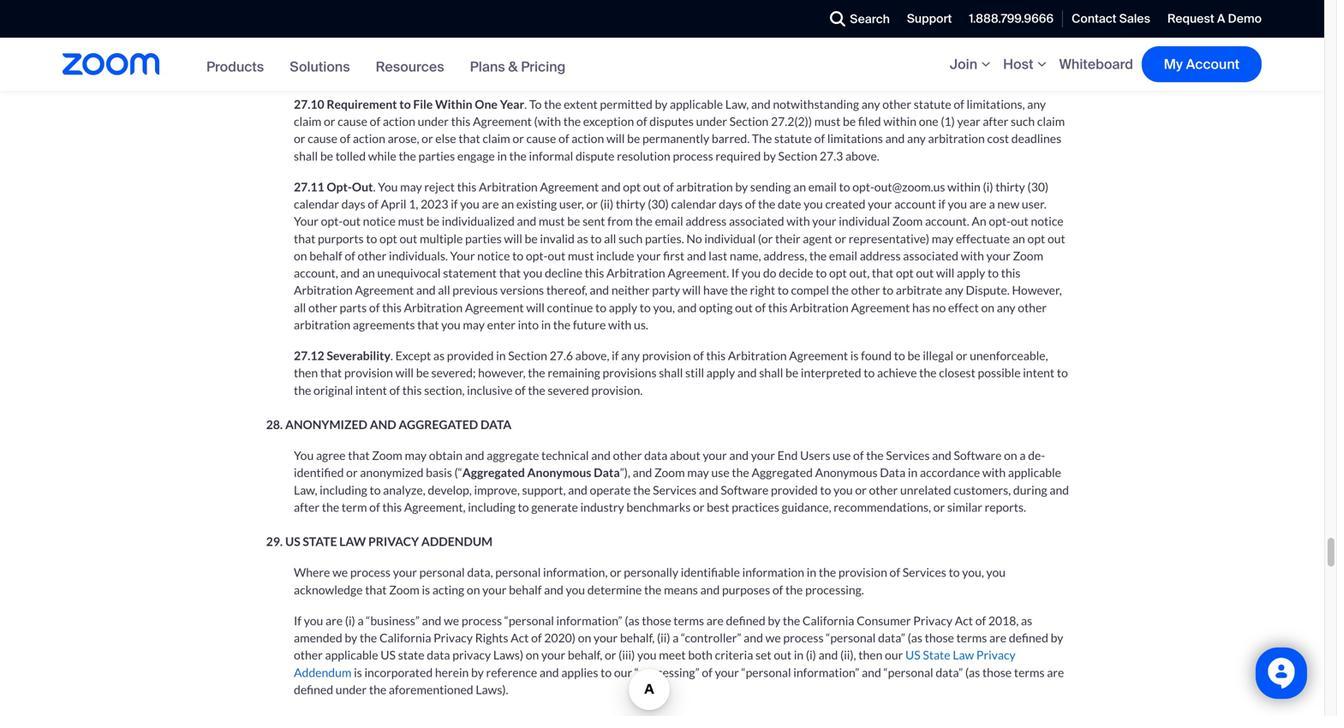 Task type: describe. For each thing, give the bounding box(es) containing it.
be down forth
[[441, 66, 454, 80]]

user,
[[559, 197, 584, 211]]

applicable inside if you are (i) a "business" and we process "personal information" (as those terms are defined by the california consumer privacy act of 2018, as amended by the california privacy rights act of 2020) on your behalf, (ii) a "controller" and we process "personal data" (as those terms are defined by other applicable us state data privacy laws) on your behalf, or (iii) you meet both criteria set out in (i) and (ii), then our
[[325, 648, 378, 662]]

behalf inside . you may reject this arbitration agreement and opt out of arbitration by sending an email to opt-out@zoom.us within (i) thirty (30) calendar days of april 1, 2023 if you are an existing user, or (ii) thirty (30) calendar days of the date you created your account if you are a new user. your opt-out notice must be individualized and must be sent from the email address associated with your individual zoom account. an opt-out notice that purports to opt out multiple parties will be invalid as to all such parties. no individual (or their agent or representative) may effectuate an opt out on behalf of other individuals. your notice to opt-out must include your first and last name, address, the email address associated with your zoom account, and an unequivocal statement that you decline this arbitration agreement. if you do decide to opt out, that opt out will apply to this arbitration agreement and all previous versions thereof, and neither party will have the right to compel the other to arbitrate any dispute. however, all other parts of this arbitration agreement will continue to apply to you, and opting out of this arbitration agreement has no effect on any other arbitration agreements that you may enter into in the future with us.
[[309, 248, 342, 263]]

neither
[[611, 283, 650, 297]]

and down dispute
[[601, 179, 621, 194]]

. except as provided in section 27.6 above, if any provision of this arbitration agreement is found to be illegal or unenforceable, then that provision will be severed; however, the remaining provisions shall still apply and shall be interpreted to achieve the closest possible intent to the original intent of this section, inclusive of the severed provision.
[[294, 348, 1068, 397]]

may inside you agree that zoom may obtain and aggregate technical and other data about your and your end users use of the services and software on a de- identified or anonymized basis ("
[[405, 448, 427, 463]]

provision inside where we process your personal data, personal information, or personally identifiable information in the provision of services to you, you acknowledge that zoom is acting on your behalf and you determine the means and purposes of the processing.
[[839, 565, 887, 580]]

of down requirement on the left
[[370, 114, 380, 129]]

1 vertical spatial thirty
[[616, 197, 645, 211]]

0 vertical spatial all
[[604, 231, 616, 246]]

1 vertical spatial california
[[379, 631, 431, 645]]

0 horizontal spatial notice
[[363, 214, 396, 228]]

whiteboard link
[[1059, 55, 1133, 73]]

may up 1,
[[400, 179, 422, 194]]

you up 27.10 requirement to file within one year
[[395, 66, 414, 80]]

"personal down state
[[884, 665, 933, 680]]

of inside is incorporated herein by reference and applies to our "processing" of your "personal information" and "personal data" (as those terms are defined under the aforementioned laws).
[[702, 665, 713, 680]]

user.
[[1022, 197, 1047, 211]]

if inside . except as provided in section 27.6 above, if any provision of this arbitration agreement is found to be illegal or unenforceable, then that provision will be severed; however, the remaining provisions shall still apply and shall be interpreted to achieve the closest possible intent to the original intent of this section, inclusive of the severed provision.
[[612, 348, 619, 363]]

opt- down 'invalid'
[[526, 248, 548, 263]]

basis
[[426, 465, 452, 480]]

any down dispute.
[[997, 300, 1016, 315]]

us for us state law privacy addendum
[[285, 534, 300, 549]]

. for 27.9 arbitration costs
[[413, 31, 415, 46]]

may inside the . except as provided for in a mass filing (see section 27.7), your responsibility to pay any filing, administrative, and arbitrator costs will be solely as set forth in the applicable arbitration provider's rules. if you have a gross monthly income of less than 300% of the federal poverty guidelines, you may be entitled to a waiver of certain arbitration costs.
[[417, 66, 439, 80]]

to
[[529, 97, 542, 111]]

arbitration inside . to the extent permitted by applicable law, and notwithstanding any other statute of limitations, any claim or cause of action under this agreement (with the exception of disputes under section 27.2(2)) must be filed within one (1) year after such claim or cause of action arose, or else that claim or cause of action will be permanently barred. the statute of limitations and any arbitration cost deadlines shall be tolled while the parties engage in the informal dispute resolution process required by section 27.3 above.
[[928, 131, 985, 146]]

aggregate
[[487, 448, 539, 463]]

arbitration down provider's
[[611, 66, 668, 80]]

section inside . except as provided in section 27.6 above, if any provision of this arbitration agreement is found to be illegal or unenforceable, then that provision will be severed; however, the remaining provisions shall still apply and shall be interpreted to achieve the closest possible intent to the original intent of this section, inclusive of the severed provision.
[[508, 348, 547, 363]]

us state law privacy addendum link
[[294, 648, 1016, 680]]

us state law privacy addendum
[[294, 648, 1016, 680]]

0 horizontal spatial (i)
[[345, 613, 355, 628]]

0 horizontal spatial claim
[[294, 114, 322, 129]]

solutions button
[[290, 58, 350, 76]]

that up 'versions' at the left of page
[[499, 266, 521, 280]]

resources button
[[376, 58, 444, 76]]

opt down resolution
[[623, 179, 641, 194]]

of down right at the right
[[755, 300, 766, 315]]

opt left out,
[[829, 266, 847, 280]]

in right forth
[[453, 49, 463, 63]]

action up while at the left top of page
[[353, 131, 385, 146]]

agreement up the user,
[[540, 179, 599, 194]]

of up year
[[954, 97, 964, 111]]

0 horizontal spatial those
[[642, 613, 671, 628]]

decide
[[779, 266, 813, 280]]

1 horizontal spatial (30)
[[1028, 179, 1049, 194]]

agreement down out,
[[851, 300, 910, 315]]

of left 2018,
[[975, 613, 986, 628]]

process inside . to the extent permitted by applicable law, and notwithstanding any other statute of limitations, any claim or cause of action under this agreement (with the exception of disputes under section 27.2(2)) must be filed within one (1) year after such claim or cause of action arose, or else that claim or cause of action will be permanently barred. the statute of limitations and any arbitration cost deadlines shall be tolled while the parties engage in the informal dispute resolution process required by section 27.3 above.
[[673, 148, 713, 163]]

other down out,
[[851, 283, 880, 297]]

zoom inside where we process your personal data, personal information, or personally identifiable information in the provision of services to you, you acknowledge that zoom is acting on your behalf and you determine the means and purposes of the processing.
[[389, 582, 420, 597]]

extent
[[564, 97, 598, 111]]

we inside where we process your personal data, personal information, or personally identifiable information in the provision of services to you, you acknowledge that zoom is acting on your behalf and you determine the means and purposes of the processing.
[[332, 565, 348, 580]]

name,
[[730, 248, 761, 263]]

provided for however,
[[447, 348, 494, 363]]

the inside you agree that zoom may obtain and aggregate technical and other data about your and your end users use of the services and software on a de- identified or anonymized basis ("
[[866, 448, 884, 463]]

enter
[[487, 317, 516, 332]]

barred.
[[712, 131, 750, 146]]

section inside the . except as provided for in a mass filing (see section 27.7), your responsibility to pay any filing, administrative, and arbitrator costs will be solely as set forth in the applicable arbitration provider's rules. if you have a gross monthly income of less than 300% of the federal poverty guidelines, you may be entitled to a waiver of certain arbitration costs.
[[641, 31, 680, 46]]

anonymous inside "), and zoom may use the aggregated anonymous data in accordance with applicable law, including to analyze, develop, improve, support, and operate the services and software provided to you or other unrelated customers, during and after the term of this agreement, including to generate industry benchmarks or best practices guidance, recommendations, or similar reports.
[[815, 465, 878, 480]]

arose,
[[388, 131, 419, 146]]

apply inside . except as provided in section 27.6 above, if any provision of this arbitration agreement is found to be illegal or unenforceable, then that provision will be severed; however, the remaining provisions shall still apply and shall be interpreted to achieve the closest possible intent to the original intent of this section, inclusive of the severed provision.
[[707, 366, 735, 380]]

include
[[596, 248, 634, 263]]

be up achieve
[[908, 348, 921, 363]]

or inside you agree that zoom may obtain and aggregate technical and other data about your and your end users use of the services and software on a de- identified or anonymized basis ("
[[346, 465, 358, 480]]

300%
[[930, 49, 961, 63]]

except for set
[[418, 31, 453, 46]]

data,
[[467, 565, 493, 580]]

severed
[[548, 383, 589, 397]]

1 vertical spatial (30)
[[648, 197, 669, 211]]

federal
[[996, 49, 1033, 63]]

host
[[1003, 55, 1034, 73]]

software inside you agree that zoom may obtain and aggregate technical and other data about your and your end users use of the services and software on a de- identified or anonymized basis ("
[[954, 448, 1002, 463]]

0 horizontal spatial address
[[686, 214, 727, 228]]

1 vertical spatial address
[[860, 248, 901, 263]]

with inside "), and zoom may use the aggregated anonymous data in accordance with applicable law, including to analyze, develop, improve, support, and operate the services and software provided to you or other unrelated customers, during and after the term of this agreement, including to generate industry benchmarks or best practices guidance, recommendations, or similar reports.
[[982, 465, 1006, 480]]

limitations,
[[967, 97, 1025, 111]]

other inside you agree that zoom may obtain and aggregate technical and other data about your and your end users use of the services and software on a de- identified or anonymized basis ("
[[613, 448, 642, 463]]

2 horizontal spatial cause
[[526, 131, 556, 146]]

be down the user,
[[567, 214, 580, 228]]

that inside you agree that zoom may obtain and aggregate technical and other data about your and your end users use of the services and software on a de- identified or anonymized basis ("
[[348, 448, 370, 463]]

this up dispute.
[[1001, 266, 1021, 280]]

27.3
[[820, 148, 843, 163]]

closest
[[939, 366, 976, 380]]

rules.
[[654, 49, 683, 63]]

law, inside . to the extent permitted by applicable law, and notwithstanding any other statute of limitations, any claim or cause of action under this agreement (with the exception of disputes under section 27.2(2)) must be filed within one (1) year after such claim or cause of action arose, or else that claim or cause of action will be permanently barred. the statute of limitations and any arbitration cost deadlines shall be tolled while the parties engage in the informal dispute resolution process required by section 27.3 above.
[[725, 97, 749, 111]]

identified
[[294, 465, 344, 480]]

data inside you agree that zoom may obtain and aggregate technical and other data about your and your end users use of the services and software on a de- identified or anonymized basis ("
[[644, 448, 668, 463]]

develop,
[[428, 483, 472, 497]]

2 horizontal spatial apply
[[957, 266, 985, 280]]

invalid
[[540, 231, 575, 246]]

0 horizontal spatial if
[[451, 197, 458, 211]]

an up parts
[[362, 266, 375, 280]]

such inside . to the extent permitted by applicable law, and notwithstanding any other statute of limitations, any claim or cause of action under this agreement (with the exception of disputes under section 27.2(2)) must be filed within one (1) year after such claim or cause of action arose, or else that claim or cause of action will be permanently barred. the statute of limitations and any arbitration cost deadlines shall be tolled while the parties engage in the informal dispute resolution process required by section 27.3 above.
[[1011, 114, 1035, 129]]

opting
[[699, 300, 733, 315]]

2 calendar from the left
[[671, 197, 717, 211]]

pay
[[828, 31, 846, 46]]

to up dispute.
[[988, 266, 999, 280]]

out down resolution
[[643, 179, 661, 194]]

0 horizontal spatial provision
[[344, 366, 393, 380]]

agreement up "enter"
[[465, 300, 524, 315]]

any up filed
[[862, 97, 880, 111]]

opt down user.
[[1028, 231, 1045, 246]]

1.888.799.9666 link
[[961, 0, 1062, 37]]

support
[[907, 11, 952, 26]]

best
[[707, 500, 730, 514]]

data" inside is incorporated herein by reference and applies to our "processing" of your "personal information" and "personal data" (as those terms are defined under the aforementioned laws).
[[936, 665, 963, 680]]

and right during
[[1050, 483, 1069, 497]]

arbitration down account,
[[294, 283, 353, 297]]

0 vertical spatial privacy
[[913, 613, 953, 628]]

this inside . to the extent permitted by applicable law, and notwithstanding any other statute of limitations, any claim or cause of action under this agreement (with the exception of disputes under section 27.2(2)) must be filed within one (1) year after such claim or cause of action arose, or else that claim or cause of action will be permanently barred. the statute of limitations and any arbitration cost deadlines shall be tolled while the parties engage in the informal dispute resolution process required by section 27.3 above.
[[451, 114, 471, 129]]

2 horizontal spatial shall
[[759, 366, 783, 380]]

be down 2023
[[427, 214, 440, 228]]

be up section,
[[416, 366, 429, 380]]

determine
[[587, 582, 642, 597]]

27.7),
[[683, 31, 712, 46]]

you right (iii) at bottom left
[[637, 648, 657, 662]]

reference
[[486, 665, 537, 680]]

on inside you agree that zoom may obtain and aggregate technical and other data about your and your end users use of the services and software on a de- identified or anonymized basis ("
[[1004, 448, 1017, 463]]

in inside . to the extent permitted by applicable law, and notwithstanding any other statute of limitations, any claim or cause of action under this agreement (with the exception of disputes under section 27.2(2)) must be filed within one (1) year after such claim or cause of action arose, or else that claim or cause of action will be permanently barred. the statute of limitations and any arbitration cost deadlines shall be tolled while the parties engage in the informal dispute resolution process required by section 27.3 above.
[[497, 148, 507, 163]]

for
[[518, 31, 534, 46]]

terms inside is incorporated herein by reference and applies to our "processing" of your "personal information" and "personal data" (as those terms are defined under the aforementioned laws).
[[1014, 665, 1045, 680]]

you inside "), and zoom may use the aggregated anonymous data in accordance with applicable law, including to analyze, develop, improve, support, and operate the services and software provided to you or other unrelated customers, during and after the term of this agreement, including to generate industry benchmarks or best practices guidance, recommendations, or similar reports.
[[834, 483, 853, 497]]

2 days from the left
[[719, 197, 743, 211]]

in inside if you are (i) a "business" and we process "personal information" (as those terms are defined by the california consumer privacy act of 2018, as amended by the california privacy rights act of 2020) on your behalf, (ii) a "controller" and we process "personal data" (as those terms are defined by other applicable us state data privacy laws) on your behalf, or (iii) you meet both criteria set out in (i) and (ii), then our
[[794, 648, 804, 662]]

1 vertical spatial we
[[444, 613, 459, 628]]

and up agreement.
[[687, 248, 706, 263]]

be left interpreted
[[786, 366, 799, 380]]

account.
[[925, 214, 969, 228]]

(i) inside . you may reject this arbitration agreement and opt out of arbitration by sending an email to opt-out@zoom.us within (i) thirty (30) calendar days of april 1, 2023 if you are an existing user, or (ii) thirty (30) calendar days of the date you created your account if you are a new user. your opt-out notice must be individualized and must be sent from the email address associated with your individual zoom account. an opt-out notice that purports to opt out multiple parties will be invalid as to all such parties. no individual (or their agent or representative) may effectuate an opt out on behalf of other individuals. your notice to opt-out must include your first and last name, address, the email address associated with your zoom account, and an unequivocal statement that you decline this arbitration agreement. if you do decide to opt out, that opt out will apply to this arbitration agreement and all previous versions thereof, and neither party will have the right to compel the other to arbitrate any dispute. however, all other parts of this arbitration agreement will continue to apply to you, and opting out of this arbitration agreement has no effect on any other arbitration agreements that you may enter into in the future with us.
[[983, 179, 993, 194]]

0 horizontal spatial intent
[[355, 383, 387, 397]]

to inside where we process your personal data, personal information, or personally identifiable information in the provision of services to you, you acknowledge that zoom is acting on your behalf and you determine the means and purposes of the processing.
[[949, 565, 960, 580]]

do
[[763, 266, 777, 280]]

of up still
[[693, 348, 704, 363]]

on right 2020)
[[578, 631, 591, 645]]

de-
[[1028, 448, 1045, 463]]

any inside . except as provided in section 27.6 above, if any provision of this arbitration agreement is found to be illegal or unenforceable, then that provision will be severed; however, the remaining provisions shall still apply and shall be interpreted to achieve the closest possible intent to the original intent of this section, inclusive of the severed provision.
[[621, 348, 640, 363]]

0 horizontal spatial (as
[[625, 613, 640, 628]]

customers,
[[954, 483, 1011, 497]]

a up meet
[[673, 631, 679, 645]]

(ii),
[[840, 648, 856, 662]]

0 horizontal spatial apply
[[609, 300, 637, 315]]

27.6
[[550, 348, 573, 363]]

1,
[[409, 197, 418, 211]]

as down costs
[[392, 49, 403, 63]]

have inside . you may reject this arbitration agreement and opt out of arbitration by sending an email to opt-out@zoom.us within (i) thirty (30) calendar days of april 1, 2023 if you are an existing user, or (ii) thirty (30) calendar days of the date you created your account if you are a new user. your opt-out notice must be individualized and must be sent from the email address associated with your individual zoom account. an opt-out notice that purports to opt out multiple parties will be invalid as to all such parties. no individual (or their agent or representative) may effectuate an opt out on behalf of other individuals. your notice to opt-out must include your first and last name, address, the email address associated with your zoom account, and an unequivocal statement that you decline this arbitration agreement. if you do decide to opt out, that opt out will apply to this arbitration agreement and all previous versions thereof, and neither party will have the right to compel the other to arbitrate any dispute. however, all other parts of this arbitration agreement will continue to apply to you, and opting out of this arbitration agreement has no effect on any other arbitration agreements that you may enter into in the future with us.
[[703, 283, 728, 297]]

to left pay at the top right of the page
[[814, 31, 826, 46]]

section up the
[[730, 114, 769, 129]]

will up the arbitrate
[[936, 266, 955, 280]]

to up guidance,
[[820, 483, 831, 497]]

1 data from the left
[[594, 465, 620, 480]]

1 aggregated from the left
[[462, 465, 525, 480]]

identifiable
[[681, 565, 740, 580]]

0 vertical spatial including
[[320, 483, 367, 497]]

0 horizontal spatial behalf,
[[568, 648, 602, 662]]

shall inside . to the extent permitted by applicable law, and notwithstanding any other statute of limitations, any claim or cause of action under this agreement (with the exception of disputes under section 27.2(2)) must be filed within one (1) year after such claim or cause of action arose, or else that claim or cause of action will be permanently barred. the statute of limitations and any arbitration cost deadlines shall be tolled while the parties engage in the informal dispute resolution process required by section 27.3 above.
[[294, 148, 318, 163]]

end
[[778, 448, 798, 463]]

disputes
[[650, 114, 694, 129]]

aggregated inside "), and zoom may use the aggregated anonymous data in accordance with applicable law, including to analyze, develop, improve, support, and operate the services and software provided to you or other unrelated customers, during and after the term of this agreement, including to generate industry benchmarks or best practices guidance, recommendations, or similar reports.
[[752, 465, 813, 480]]

other down purports
[[358, 248, 387, 263]]

your down parties.
[[637, 248, 661, 263]]

informal
[[529, 148, 573, 163]]

1 horizontal spatial including
[[468, 500, 516, 514]]

herein
[[435, 665, 469, 680]]

opt- up purports
[[321, 214, 343, 228]]

privacy inside us state law privacy addendum
[[977, 648, 1016, 662]]

severed;
[[431, 366, 476, 380]]

arbitration inside . except as provided in section 27.6 above, if any provision of this arbitration agreement is found to be illegal or unenforceable, then that provision will be severed; however, the remaining provisions shall still apply and shall be interpreted to achieve the closest possible intent to the original intent of this section, inclusive of the severed provision.
[[728, 348, 787, 363]]

addendum
[[421, 534, 493, 549]]

unrelated
[[900, 483, 951, 497]]

applicable inside "), and zoom may use the aggregated anonymous data in accordance with applicable law, including to analyze, develop, improve, support, and operate the services and software provided to you or other unrelated customers, during and after the term of this agreement, including to generate industry benchmarks or best practices guidance, recommendations, or similar reports.
[[1008, 465, 1061, 480]]

to up 'versions' at the left of page
[[512, 248, 524, 263]]

then inside . except as provided in section 27.6 above, if any provision of this arbitration agreement is found to be illegal or unenforceable, then that provision will be severed; however, the remaining provisions shall still apply and shall be interpreted to achieve the closest possible intent to the original intent of this section, inclusive of the severed provision.
[[294, 366, 318, 380]]

0 horizontal spatial cause
[[308, 131, 337, 146]]

. for 27.10 requirement to file within one year
[[524, 97, 527, 111]]

may down account.
[[932, 231, 954, 246]]

information" inside is incorporated herein by reference and applies to our "processing" of your "personal information" and "personal data" (as those terms are defined under the aforementioned laws).
[[794, 665, 860, 680]]

costs
[[294, 49, 321, 63]]

. for 27.12 severability
[[391, 348, 393, 363]]

any down one
[[907, 131, 926, 146]]

27.9 arbitration costs
[[294, 31, 413, 46]]

after inside . to the extent permitted by applicable law, and notwithstanding any other statute of limitations, any claim or cause of action under this agreement (with the exception of disputes under section 27.2(2)) must be filed within one (1) year after such claim or cause of action arose, or else that claim or cause of action will be permanently barred. the statute of limitations and any arbitration cost deadlines shall be tolled while the parties engage in the informal dispute resolution process required by section 27.3 above.
[[983, 114, 1009, 129]]

in inside "), and zoom may use the aggregated anonymous data in accordance with applicable law, including to analyze, develop, improve, support, and operate the services and software provided to you or other unrelated customers, during and after the term of this agreement, including to generate industry benchmarks or best practices guidance, recommendations, or similar reports.
[[908, 465, 918, 480]]

arbitration up solely
[[320, 31, 380, 46]]

costs.
[[670, 66, 700, 80]]

than
[[904, 49, 928, 63]]

you right date
[[804, 197, 823, 211]]

of up informal
[[559, 131, 569, 146]]

1 vertical spatial associated
[[903, 248, 959, 263]]

aforementioned
[[389, 682, 473, 697]]

their
[[775, 231, 801, 246]]

your left the end at the bottom of the page
[[751, 448, 775, 463]]

your down the out@zoom.us
[[868, 197, 892, 211]]

similar
[[947, 500, 983, 514]]

0 vertical spatial email
[[808, 179, 837, 194]]

1 horizontal spatial under
[[418, 114, 449, 129]]

a left mass
[[548, 31, 554, 46]]

a left the gross
[[744, 49, 750, 63]]

exception
[[583, 114, 634, 129]]

of left less
[[869, 49, 880, 63]]

solely
[[359, 49, 390, 63]]

purposes
[[722, 582, 770, 597]]

(iii)
[[619, 648, 635, 662]]

to right entitled
[[499, 66, 511, 80]]

1 vertical spatial terms
[[957, 631, 987, 645]]

as up entitled
[[455, 31, 467, 46]]

2 horizontal spatial under
[[696, 114, 727, 129]]

1 horizontal spatial cause
[[338, 114, 367, 129]]

as inside . except as provided in section 27.6 above, if any provision of this arbitration agreement is found to be illegal or unenforceable, then that provision will be severed; however, the remaining provisions shall still apply and shall be interpreted to achieve the closest possible intent to the original intent of this section, inclusive of the severed provision.
[[433, 348, 445, 363]]

"personal up (ii),
[[826, 631, 876, 645]]

zoom up "however," in the right of the page
[[1013, 248, 1043, 263]]

1 horizontal spatial claim
[[483, 131, 510, 146]]

any up effect at the right top of the page
[[945, 283, 964, 297]]

request
[[1168, 11, 1214, 26]]

practices
[[732, 500, 779, 514]]

and down "identifiable"
[[700, 582, 720, 597]]

data
[[481, 417, 512, 432]]

process up rights
[[462, 613, 502, 628]]

else
[[435, 131, 456, 146]]

0 horizontal spatial your
[[294, 214, 319, 228]]

with left us.
[[608, 317, 632, 332]]

software inside "), and zoom may use the aggregated anonymous data in accordance with applicable law, including to analyze, develop, improve, support, and operate the services and software provided to you or other unrelated customers, during and after the term of this agreement, including to generate industry benchmarks or best practices guidance, recommendations, or similar reports.
[[721, 483, 769, 497]]

have inside the . except as provided for in a mass filing (see section 27.7), your responsibility to pay any filing, administrative, and arbitrator costs will be solely as set forth in the applicable arbitration provider's rules. if you have a gross monthly income of less than 300% of the federal poverty guidelines, you may be entitled to a waiver of certain arbitration costs.
[[717, 49, 742, 63]]

this down opting
[[706, 348, 726, 363]]

agreement inside . to the extent permitted by applicable law, and notwithstanding any other statute of limitations, any claim or cause of action under this agreement (with the exception of disputes under section 27.2(2)) must be filed within one (1) year after such claim or cause of action arose, or else that claim or cause of action will be permanently barred. the statute of limitations and any arbitration cost deadlines shall be tolled while the parties engage in the informal dispute resolution process required by section 27.3 above.
[[473, 114, 532, 129]]

0 horizontal spatial privacy
[[434, 631, 473, 645]]

you down the previous
[[441, 317, 461, 332]]

1 horizontal spatial california
[[803, 613, 854, 628]]

data" inside if you are (i) a "business" and we process "personal information" (as those terms are defined by the california consumer privacy act of 2018, as amended by the california privacy rights act of 2020) on your behalf, (ii) a "controller" and we process "personal data" (as those terms are defined by other applicable us state data privacy laws) on your behalf, or (iii) you meet both criteria set out in (i) and (ii), then our
[[878, 631, 905, 645]]

technical
[[541, 448, 589, 463]]

services inside you agree that zoom may obtain and aggregate technical and other data about your and your end users use of the services and software on a de- identified or anonymized basis ("
[[886, 448, 930, 463]]

on down dispute.
[[981, 300, 995, 315]]

2 horizontal spatial we
[[765, 631, 781, 645]]

laws)
[[493, 648, 523, 662]]

in inside where we process your personal data, personal information, or personally identifiable information in the provision of services to you, you acknowledge that zoom is acting on your behalf and you determine the means and purposes of the processing.
[[807, 565, 817, 580]]

sent
[[583, 214, 605, 228]]

this down right at the right
[[768, 300, 788, 315]]

law, inside "), and zoom may use the aggregated anonymous data in accordance with applicable law, including to analyze, develop, improve, support, and operate the services and software provided to you or other unrelated customers, during and after the term of this agreement, including to generate industry benchmarks or best practices guidance, recommendations, or similar reports.
[[294, 483, 317, 497]]

1 vertical spatial those
[[925, 631, 954, 645]]

forth
[[424, 49, 451, 63]]

demo
[[1228, 11, 1262, 26]]

out@zoom.us
[[874, 179, 945, 194]]

1 horizontal spatial provision
[[642, 348, 691, 363]]

27.9
[[294, 31, 317, 46]]

information,
[[543, 565, 608, 580]]

of inside you agree that zoom may obtain and aggregate technical and other data about your and your end users use of the services and software on a de- identified or anonymized basis ("
[[853, 448, 864, 463]]

out up the individuals.
[[400, 231, 417, 246]]

then inside if you are (i) a "business" and we process "personal information" (as those terms are defined by the california consumer privacy act of 2018, as amended by the california privacy rights act of 2020) on your behalf, (ii) a "controller" and we process "personal data" (as those terms are defined by other applicable us state data privacy laws) on your behalf, or (iii) you meet both criteria set out in (i) and (ii), then our
[[859, 648, 883, 662]]

zoom inside you agree that zoom may obtain and aggregate technical and other data about your and your end users use of the services and software on a de- identified or anonymized basis ("
[[372, 448, 402, 463]]

to down the found
[[864, 366, 875, 380]]

and inside the . except as provided for in a mass filing (see section 27.7), your responsibility to pay any filing, administrative, and arbitrator costs will be solely as set forth in the applicable arbitration provider's rules. if you have a gross monthly income of less than 300% of the federal poverty guidelines, you may be entitled to a waiver of certain arbitration costs.
[[981, 31, 1000, 46]]

will inside . to the extent permitted by applicable law, and notwithstanding any other statute of limitations, any claim or cause of action under this agreement (with the exception of disputes under section 27.2(2)) must be filed within one (1) year after such claim or cause of action arose, or else that claim or cause of action will be permanently barred. the statute of limitations and any arbitration cost deadlines shall be tolled while the parties engage in the informal dispute resolution process required by section 27.3 above.
[[606, 131, 625, 146]]

any inside the . except as provided for in a mass filing (see section 27.7), your responsibility to pay any filing, administrative, and arbitrator costs will be solely as set forth in the applicable arbitration provider's rules. if you have a gross monthly income of less than 300% of the federal poverty guidelines, you may be entitled to a waiver of certain arbitration costs.
[[849, 31, 867, 46]]

1 vertical spatial email
[[655, 214, 683, 228]]

limitations
[[827, 131, 883, 146]]

opt up the arbitrate
[[896, 266, 914, 280]]

1 horizontal spatial individual
[[839, 214, 890, 228]]

of down however, on the left of the page
[[515, 383, 526, 397]]

0 vertical spatial intent
[[1023, 366, 1055, 380]]

and right account,
[[340, 266, 360, 280]]

is inside . except as provided in section 27.6 above, if any provision of this arbitration agreement is found to be illegal or unenforceable, then that provision will be severed; however, the remaining provisions shall still apply and shall be interpreted to achieve the closest possible intent to the original intent of this section, inclusive of the severed provision.
[[850, 348, 859, 363]]

your up agent
[[812, 214, 837, 228]]

1 vertical spatial defined
[[1009, 631, 1048, 645]]

1 vertical spatial all
[[438, 283, 450, 297]]

and up the
[[751, 97, 771, 111]]

2 horizontal spatial if
[[938, 197, 946, 211]]

other inside . to the extent permitted by applicable law, and notwithstanding any other statute of limitations, any claim or cause of action under this agreement (with the exception of disputes under section 27.2(2)) must be filed within one (1) year after such claim or cause of action arose, or else that claim or cause of action will be permanently barred. the statute of limitations and any arbitration cost deadlines shall be tolled while the parties engage in the informal dispute resolution process required by section 27.3 above.
[[883, 97, 911, 111]]

"personal down criteria on the bottom right of the page
[[741, 665, 791, 680]]

is inside is incorporated herein by reference and applies to our "processing" of your "personal information" and "personal data" (as those terms are defined under the aforementioned laws).
[[354, 665, 362, 680]]

0 horizontal spatial act
[[511, 631, 529, 645]]

other inside if you are (i) a "business" and we process "personal information" (as those terms are defined by the california consumer privacy act of 2018, as amended by the california privacy rights act of 2020) on your behalf, (ii) a "controller" and we process "personal data" (as those terms are defined by other applicable us state data privacy laws) on your behalf, or (iii) you meet both criteria set out in (i) and (ii), then our
[[294, 648, 323, 662]]

plans & pricing
[[470, 58, 566, 76]]

gross
[[752, 49, 781, 63]]

arbitration up neither
[[607, 266, 665, 280]]

if inside if you are (i) a "business" and we process "personal information" (as those terms are defined by the california consumer privacy act of 2018, as amended by the california privacy rights act of 2020) on your behalf, (ii) a "controller" and we process "personal data" (as those terms are defined by other applicable us state data privacy laws) on your behalf, or (iii) you meet both criteria set out in (i) and (ii), then our
[[294, 613, 302, 628]]

law
[[339, 534, 366, 549]]

as inside . you may reject this arbitration agreement and opt out of arbitration by sending an email to opt-out@zoom.us within (i) thirty (30) calendar days of april 1, 2023 if you are an existing user, or (ii) thirty (30) calendar days of the date you created your account if you are a new user. your opt-out notice must be individualized and must be sent from the email address associated with your individual zoom account. an opt-out notice that purports to opt out multiple parties will be invalid as to all such parties. no individual (or their agent or representative) may effectuate an opt out on behalf of other individuals. your notice to opt-out must include your first and last name, address, the email address associated with your zoom account, and an unequivocal statement that you decline this arbitration agreement. if you do decide to opt out, that opt out will apply to this arbitration agreement and all previous versions thereof, and neither party will have the right to compel the other to arbitrate any dispute. however, all other parts of this arbitration agreement will continue to apply to you, and opting out of this arbitration agreement has no effect on any other arbitration agreements that you may enter into in the future with us.
[[577, 231, 588, 246]]

plans & pricing link
[[470, 58, 566, 76]]

out up "however," in the right of the page
[[1048, 231, 1065, 246]]

and down consumer
[[862, 665, 881, 680]]

other left parts
[[308, 300, 337, 315]]

acknowledge
[[294, 582, 363, 597]]



Task type: locate. For each thing, give the bounding box(es) containing it.
(as down law
[[965, 665, 980, 680]]

provision.
[[591, 383, 643, 397]]

. for 27.11 opt-out
[[373, 179, 376, 194]]

statute up one
[[914, 97, 951, 111]]

2 horizontal spatial claim
[[1037, 114, 1065, 129]]

of up consumer
[[890, 565, 900, 580]]

(1)
[[941, 114, 955, 129]]

provided inside "), and zoom may use the aggregated anonymous data in accordance with applicable law, including to analyze, develop, improve, support, and operate the services and software provided to you or other unrelated customers, during and after the term of this agreement, including to generate industry benchmarks or best practices guidance, recommendations, or similar reports.
[[771, 483, 818, 497]]

0 vertical spatial terms
[[674, 613, 704, 628]]

. except as provided for in a mass filing (see section 27.7), your responsibility to pay any filing, administrative, and arbitrator costs will be solely as set forth in the applicable arbitration provider's rules. if you have a gross monthly income of less than 300% of the federal poverty guidelines, you may be entitled to a waiver of certain arbitration costs.
[[294, 31, 1055, 80]]

1 personal from the left
[[419, 565, 465, 580]]

have
[[717, 49, 742, 63], [703, 283, 728, 297]]

arbitration down the compel
[[790, 300, 849, 315]]

2 vertical spatial (as
[[965, 665, 980, 680]]

state
[[303, 534, 337, 549]]

to down sent
[[591, 231, 602, 246]]

out inside if you are (i) a "business" and we process "personal information" (as those terms are defined by the california consumer privacy act of 2018, as amended by the california privacy rights act of 2020) on your behalf, (ii) a "controller" and we process "personal data" (as those terms are defined by other applicable us state data privacy laws) on your behalf, or (iii) you meet both criteria set out in (i) and (ii), then our
[[774, 648, 792, 662]]

those inside is incorporated herein by reference and applies to our "processing" of your "personal information" and "personal data" (as those terms are defined under the aforementioned laws).
[[983, 665, 1012, 680]]

industry
[[580, 500, 624, 514]]

by inside . you may reject this arbitration agreement and opt out of arbitration by sending an email to opt-out@zoom.us within (i) thirty (30) calendar days of april 1, 2023 if you are an existing user, or (ii) thirty (30) calendar days of the date you created your account if you are a new user. your opt-out notice must be individualized and must be sent from the email address associated with your individual zoom account. an opt-out notice that purports to opt out multiple parties will be invalid as to all such parties. no individual (or their agent or representative) may effectuate an opt out on behalf of other individuals. your notice to opt-out must include your first and last name, address, the email address associated with your zoom account, and an unequivocal statement that you decline this arbitration agreement. if you do decide to opt out, that opt out will apply to this arbitration agreement and all previous versions thereof, and neither party will have the right to compel the other to arbitrate any dispute. however, all other parts of this arbitration agreement will continue to apply to you, and opting out of this arbitration agreement has no effect on any other arbitration agreements that you may enter into in the future with us.
[[735, 179, 748, 194]]

effectuate
[[956, 231, 1010, 246]]

0 vertical spatial such
[[1011, 114, 1035, 129]]

us for us state law privacy addendum
[[905, 648, 921, 662]]

1 horizontal spatial all
[[438, 283, 450, 297]]

parties.
[[645, 231, 684, 246]]

set down costs
[[406, 49, 422, 63]]

you down '27.7),'
[[695, 49, 715, 63]]

the
[[465, 49, 482, 63], [976, 49, 994, 63], [544, 97, 561, 111], [563, 114, 581, 129], [399, 148, 416, 163], [509, 148, 527, 163], [758, 197, 776, 211], [635, 214, 653, 228], [809, 248, 827, 263], [730, 283, 748, 297], [831, 283, 849, 297], [553, 317, 571, 332], [528, 366, 545, 380], [919, 366, 937, 380], [294, 383, 311, 397], [528, 383, 545, 397], [866, 448, 884, 463], [732, 465, 749, 480], [633, 483, 651, 497], [322, 500, 339, 514], [819, 565, 836, 580], [644, 582, 662, 597], [786, 582, 803, 597], [783, 613, 800, 628], [360, 631, 377, 645], [369, 682, 387, 697]]

tolled
[[336, 148, 366, 163]]

provision
[[642, 348, 691, 363], [344, 366, 393, 380], [839, 565, 887, 580]]

(ii)
[[600, 197, 614, 211], [657, 631, 670, 645]]

2 vertical spatial provision
[[839, 565, 887, 580]]

zoom logo image
[[63, 53, 159, 76]]

arbitration
[[320, 31, 380, 46], [479, 179, 538, 194], [607, 266, 665, 280], [294, 283, 353, 297], [404, 300, 463, 315], [790, 300, 849, 315], [728, 348, 787, 363]]

0 vertical spatial california
[[803, 613, 854, 628]]

0 horizontal spatial you
[[294, 448, 314, 463]]

our down consumer
[[885, 648, 903, 662]]

in inside . you may reject this arbitration agreement and opt out of arbitration by sending an email to opt-out@zoom.us within (i) thirty (30) calendar days of april 1, 2023 if you are an existing user, or (ii) thirty (30) calendar days of the date you created your account if you are a new user. your opt-out notice must be individualized and must be sent from the email address associated with your individual zoom account. an opt-out notice that purports to opt out multiple parties will be invalid as to all such parties. no individual (or their agent or representative) may effectuate an opt out on behalf of other individuals. your notice to opt-out must include your first and last name, address, the email address associated with your zoom account, and an unequivocal statement that you decline this arbitration agreement. if you do decide to opt out, that opt out will apply to this arbitration agreement and all previous versions thereof, and neither party will have the right to compel the other to arbitrate any dispute. however, all other parts of this arbitration agreement will continue to apply to you, and opting out of this arbitration agreement has no effect on any other arbitration agreements that you may enter into in the future with us.
[[541, 317, 551, 332]]

unequivocal
[[377, 266, 441, 280]]

1 anonymous from the left
[[527, 465, 591, 480]]

. inside . you may reject this arbitration agreement and opt out of arbitration by sending an email to opt-out@zoom.us within (i) thirty (30) calendar days of april 1, 2023 if you are an existing user, or (ii) thirty (30) calendar days of the date you created your account if you are a new user. your opt-out notice must be individualized and must be sent from the email address associated with your individual zoom account. an opt-out notice that purports to opt out multiple parties will be invalid as to all such parties. no individual (or their agent or representative) may effectuate an opt out on behalf of other individuals. your notice to opt-out must include your first and last name, address, the email address associated with your zoom account, and an unequivocal statement that you decline this arbitration agreement. if you do decide to opt out, that opt out will apply to this arbitration agreement and all previous versions thereof, and neither party will have the right to compel the other to arbitrate any dispute. however, all other parts of this arbitration agreement will continue to apply to you, and opting out of this arbitration agreement has no effect on any other arbitration agreements that you may enter into in the future with us.
[[373, 179, 376, 194]]

2 horizontal spatial (as
[[965, 665, 980, 680]]

law, up barred.
[[725, 97, 749, 111]]

1 horizontal spatial anonymous
[[815, 465, 878, 480]]

intent
[[1023, 366, 1055, 380], [355, 383, 387, 397]]

a left new
[[989, 197, 995, 211]]

shall left still
[[659, 366, 683, 380]]

privacy
[[452, 648, 491, 662]]

1 days from the left
[[341, 197, 365, 211]]

if you are (i) a "business" and we process "personal information" (as those terms are defined by the california consumer privacy act of 2018, as amended by the california privacy rights act of 2020) on your behalf, (ii) a "controller" and we process "personal data" (as those terms are defined by other applicable us state data privacy laws) on your behalf, or (iii) you meet both criteria set out in (i) and (ii), then our
[[294, 613, 1063, 662]]

1 horizontal spatial thirty
[[996, 179, 1025, 194]]

still
[[685, 366, 704, 380]]

(as inside is incorporated herein by reference and applies to our "processing" of your "personal information" and "personal data" (as those terms are defined under the aforementioned laws).
[[965, 665, 980, 680]]

or inside where we process your personal data, personal information, or personally identifiable information in the provision of services to you, you acknowledge that zoom is acting on your behalf and you determine the means and purposes of the processing.
[[610, 565, 622, 580]]

in inside . except as provided in section 27.6 above, if any provision of this arbitration agreement is found to be illegal or unenforceable, then that provision will be severed; however, the remaining provisions shall still apply and shall be interpreted to achieve the closest possible intent to the original intent of this section, inclusive of the severed provision.
[[496, 348, 506, 363]]

zoom inside "), and zoom may use the aggregated anonymous data in accordance with applicable law, including to analyze, develop, improve, support, and operate the services and software provided to you or other unrelated customers, during and after the term of this agreement, including to generate industry benchmarks or best practices guidance, recommendations, or similar reports.
[[655, 465, 685, 480]]

1 horizontal spatial behalf
[[509, 582, 542, 597]]

0 vertical spatial data"
[[878, 631, 905, 645]]

on inside where we process your personal data, personal information, or personally identifiable information in the provision of services to you, you acknowledge that zoom is acting on your behalf and you determine the means and purposes of the processing.
[[467, 582, 480, 597]]

as inside if you are (i) a "business" and we process "personal information" (as those terms are defined by the california consumer privacy act of 2018, as amended by the california privacy rights act of 2020) on your behalf, (ii) a "controller" and we process "personal data" (as those terms are defined by other applicable us state data privacy laws) on your behalf, or (iii) you meet both criteria set out in (i) and (ii), then our
[[1021, 613, 1032, 628]]

0 horizontal spatial within
[[883, 114, 917, 129]]

0 vertical spatial associated
[[729, 214, 784, 228]]

(ii) up meet
[[657, 631, 670, 645]]

this down within
[[451, 114, 471, 129]]

2 vertical spatial terms
[[1014, 665, 1045, 680]]

thirty up the from
[[616, 197, 645, 211]]

will right costs
[[323, 49, 342, 63]]

within inside . to the extent permitted by applicable law, and notwithstanding any other statute of limitations, any claim or cause of action under this agreement (with the exception of disputes under section 27.2(2)) must be filed within one (1) year after such claim or cause of action arose, or else that claim or cause of action will be permanently barred. the statute of limitations and any arbitration cost deadlines shall be tolled while the parties engage in the informal dispute resolution process required by section 27.3 above.
[[883, 114, 917, 129]]

contact
[[1072, 11, 1117, 26]]

aggregated up improve,
[[462, 465, 525, 480]]

1 vertical spatial within
[[948, 179, 981, 194]]

us left 'state'
[[285, 534, 300, 549]]

such inside . you may reject this arbitration agreement and opt out of arbitration by sending an email to opt-out@zoom.us within (i) thirty (30) calendar days of april 1, 2023 if you are an existing user, or (ii) thirty (30) calendar days of the date you created your account if you are a new user. your opt-out notice must be individualized and must be sent from the email address associated with your individual zoom account. an opt-out notice that purports to opt out multiple parties will be invalid as to all such parties. no individual (or their agent or representative) may effectuate an opt out on behalf of other individuals. your notice to opt-out must include your first and last name, address, the email address associated with your zoom account, and an unequivocal statement that you decline this arbitration agreement. if you do decide to opt out, that opt out will apply to this arbitration agreement and all previous versions thereof, and neither party will have the right to compel the other to arbitrate any dispute. however, all other parts of this arbitration agreement will continue to apply to you, and opting out of this arbitration agreement has no effect on any other arbitration agreements that you may enter into in the future with us.
[[619, 231, 643, 246]]

1 horizontal spatial act
[[955, 613, 973, 628]]

1 vertical spatial intent
[[355, 383, 387, 397]]

our inside is incorporated herein by reference and applies to our "processing" of your "personal information" and "personal data" (as those terms are defined under the aforementioned laws).
[[614, 665, 632, 680]]

2 data from the left
[[880, 465, 906, 480]]

anonymized and aggregated data
[[285, 417, 512, 432]]

opt-
[[853, 179, 874, 194], [321, 214, 343, 228], [989, 214, 1011, 228], [526, 248, 548, 263]]

of right term
[[369, 500, 380, 514]]

use inside "), and zoom may use the aggregated anonymous data in accordance with applicable law, including to analyze, develop, improve, support, and operate the services and software provided to you or other unrelated customers, during and after the term of this agreement, including to generate industry benchmarks or best practices guidance, recommendations, or similar reports.
[[711, 465, 730, 480]]

("
[[454, 465, 462, 480]]

2 anonymous from the left
[[815, 465, 878, 480]]

a left waiver
[[513, 66, 519, 80]]

applicable inside the . except as provided for in a mass filing (see section 27.7), your responsibility to pay any filing, administrative, and arbitrator costs will be solely as set forth in the applicable arbitration provider's rules. if you have a gross monthly income of less than 300% of the federal poverty guidelines, you may be entitled to a waiver of certain arbitration costs.
[[485, 49, 538, 63]]

1 horizontal spatial then
[[859, 648, 883, 662]]

1 horizontal spatial personal
[[495, 565, 541, 580]]

1 vertical spatial your
[[450, 248, 475, 263]]

that inside . except as provided in section 27.6 above, if any provision of this arbitration agreement is found to be illegal or unenforceable, then that provision will be severed; however, the remaining provisions shall still apply and shall be interpreted to achieve the closest possible intent to the original intent of this section, inclusive of the severed provision.
[[320, 366, 342, 380]]

1 vertical spatial behalf
[[509, 582, 542, 597]]

you, inside where we process your personal data, personal information, or personally identifiable information in the provision of services to you, you acknowledge that zoom is acting on your behalf and you determine the means and purposes of the processing.
[[962, 565, 984, 580]]

our down (iii) at bottom left
[[614, 665, 632, 680]]

except down agreements
[[395, 348, 431, 363]]

personal up acting
[[419, 565, 465, 580]]

us inside if you are (i) a "business" and we process "personal information" (as those terms are defined by the california consumer privacy act of 2018, as amended by the california privacy rights act of 2020) on your behalf, (ii) a "controller" and we process "personal data" (as those terms are defined by other applicable us state data privacy laws) on your behalf, or (iii) you meet both criteria set out in (i) and (ii), then our
[[381, 648, 396, 662]]

1 horizontal spatial apply
[[707, 366, 735, 380]]

1 horizontal spatial statute
[[914, 97, 951, 111]]

1 horizontal spatial data
[[644, 448, 668, 463]]

to inside is incorporated herein by reference and applies to our "processing" of your "personal information" and "personal data" (as those terms are defined under the aforementioned laws).
[[601, 665, 612, 680]]

2 horizontal spatial notice
[[1031, 214, 1064, 228]]

a inside you agree that zoom may obtain and aggregate technical and other data about your and your end users use of the services and software on a de- identified or anonymized basis ("
[[1020, 448, 1026, 463]]

0 horizontal spatial law,
[[294, 483, 317, 497]]

costs
[[383, 31, 413, 46]]

under inside is incorporated herein by reference and applies to our "processing" of your "personal information" and "personal data" (as those terms are defined under the aforementioned laws).
[[336, 682, 367, 697]]

set inside if you are (i) a "business" and we process "personal information" (as those terms are defined by the california consumer privacy act of 2018, as amended by the california privacy rights act of 2020) on your behalf, (ii) a "controller" and we process "personal data" (as those terms are defined by other applicable us state data privacy laws) on your behalf, or (iii) you meet both criteria set out in (i) and (ii), then our
[[756, 648, 772, 662]]

(30)
[[1028, 179, 1049, 194], [648, 197, 669, 211]]

parties inside . you may reject this arbitration agreement and opt out of arbitration by sending an email to opt-out@zoom.us within (i) thirty (30) calendar days of april 1, 2023 if you are an existing user, or (ii) thirty (30) calendar days of the date you created your account if you are a new user. your opt-out notice must be individualized and must be sent from the email address associated with your individual zoom account. an opt-out notice that purports to opt out multiple parties will be invalid as to all such parties. no individual (or their agent or representative) may effectuate an opt out on behalf of other individuals. your notice to opt-out must include your first and last name, address, the email address associated with your zoom account, and an unequivocal statement that you decline this arbitration agreement. if you do decide to opt out, that opt out will apply to this arbitration agreement and all previous versions thereof, and neither party will have the right to compel the other to arbitrate any dispute. however, all other parts of this arbitration agreement will continue to apply to you, and opting out of this arbitration agreement has no effect on any other arbitration agreements that you may enter into in the future with us.
[[465, 231, 502, 246]]

you, inside . you may reject this arbitration agreement and opt out of arbitration by sending an email to opt-out@zoom.us within (i) thirty (30) calendar days of april 1, 2023 if you are an existing user, or (ii) thirty (30) calendar days of the date you created your account if you are a new user. your opt-out notice must be individualized and must be sent from the email address associated with your individual zoom account. an opt-out notice that purports to opt out multiple parties will be invalid as to all such parties. no individual (or their agent or representative) may effectuate an opt out on behalf of other individuals. your notice to opt-out must include your first and last name, address, the email address associated with your zoom account, and an unequivocal statement that you decline this arbitration agreement. if you do decide to opt out, that opt out will apply to this arbitration agreement and all previous versions thereof, and neither party will have the right to compel the other to arbitrate any dispute. however, all other parts of this arbitration agreement will continue to apply to you, and opting out of this arbitration agreement has no effect on any other arbitration agreements that you may enter into in the future with us.
[[653, 300, 675, 315]]

year
[[957, 114, 981, 129]]

pricing
[[521, 58, 566, 76]]

sales
[[1119, 11, 1150, 26]]

2 horizontal spatial is
[[850, 348, 859, 363]]

thereof,
[[546, 283, 587, 297]]

on right 'laws)'
[[526, 648, 539, 662]]

1 vertical spatial software
[[721, 483, 769, 497]]

including up term
[[320, 483, 367, 497]]

notice
[[363, 214, 396, 228], [1031, 214, 1064, 228], [477, 248, 510, 263]]

products
[[206, 58, 264, 76]]

1 horizontal spatial privacy
[[913, 613, 953, 628]]

0 vertical spatial act
[[955, 613, 973, 628]]

1 horizontal spatial if
[[685, 49, 693, 63]]

of right 300%
[[963, 49, 974, 63]]

2 vertical spatial privacy
[[977, 648, 1016, 662]]

under
[[418, 114, 449, 129], [696, 114, 727, 129], [336, 682, 367, 697]]

applicable inside . to the extent permitted by applicable law, and notwithstanding any other statute of limitations, any claim or cause of action under this agreement (with the exception of disputes under section 27.2(2)) must be filed within one (1) year after such claim or cause of action arose, or else that claim or cause of action will be permanently barred. the statute of limitations and any arbitration cost deadlines shall be tolled while the parties engage in the informal dispute resolution process required by section 27.3 above.
[[670, 97, 723, 111]]

of up the 27.3
[[814, 131, 825, 146]]

by inside is incorporated herein by reference and applies to our "processing" of your "personal information" and "personal data" (as those terms are defined under the aforementioned laws).
[[471, 665, 484, 680]]

may
[[417, 66, 439, 80], [400, 179, 422, 194], [932, 231, 954, 246], [463, 317, 485, 332], [405, 448, 427, 463], [687, 465, 709, 480]]

that inside where we process your personal data, personal information, or personally identifiable information in the provision of services to you, you acknowledge that zoom is acting on your behalf and you determine the means and purposes of the processing.
[[365, 582, 387, 597]]

anonymous down users
[[815, 465, 878, 480]]

1 horizontal spatial shall
[[659, 366, 683, 380]]

state
[[398, 648, 425, 662]]

2 vertical spatial all
[[294, 300, 306, 315]]

apply up dispute.
[[957, 266, 985, 280]]

that up '"business"'
[[365, 582, 387, 597]]

"),
[[620, 465, 630, 480]]

&
[[508, 58, 518, 76]]

you inside you agree that zoom may obtain and aggregate technical and other data about your and your end users use of the services and software on a de- identified or anonymized basis ("
[[294, 448, 314, 463]]

0 vertical spatial thirty
[[996, 179, 1025, 194]]

1 horizontal spatial our
[[885, 648, 903, 662]]

incorporated
[[364, 665, 433, 680]]

and left the end at the bottom of the page
[[729, 448, 749, 463]]

days down "required"
[[719, 197, 743, 211]]

2018,
[[988, 613, 1019, 628]]

1 vertical spatial provided
[[447, 348, 494, 363]]

1 horizontal spatial defined
[[726, 613, 766, 628]]

0 horizontal spatial thirty
[[616, 197, 645, 211]]

"personal
[[504, 613, 554, 628], [826, 631, 876, 645], [741, 665, 791, 680], [884, 665, 933, 680]]

0 horizontal spatial set
[[406, 49, 422, 63]]

0 horizontal spatial statute
[[774, 131, 812, 146]]

and
[[370, 417, 396, 432]]

2 vertical spatial (i)
[[806, 648, 816, 662]]

then right (ii),
[[859, 648, 883, 662]]

and inside . except as provided in section 27.6 above, if any provision of this arbitration agreement is found to be illegal or unenforceable, then that provision will be severed; however, the remaining provisions shall still apply and shall be interpreted to achieve the closest possible intent to the original intent of this section, inclusive of the severed provision.
[[737, 366, 757, 380]]

above.
[[845, 148, 880, 163]]

an
[[972, 214, 987, 228]]

0 horizontal spatial is
[[354, 665, 362, 680]]

use up best
[[711, 465, 730, 480]]

1 vertical spatial law,
[[294, 483, 317, 497]]

out down new
[[1011, 214, 1029, 228]]

0 horizontal spatial anonymous
[[527, 465, 591, 480]]

interpreted
[[801, 366, 861, 380]]

2 horizontal spatial (i)
[[983, 179, 993, 194]]

applicable up addendum
[[325, 648, 378, 662]]

if up provisions
[[612, 348, 619, 363]]

2 horizontal spatial defined
[[1009, 631, 1048, 645]]

0 horizontal spatial terms
[[674, 613, 704, 628]]

email up parties.
[[655, 214, 683, 228]]

this down include
[[585, 266, 604, 280]]

be left 'invalid'
[[525, 231, 538, 246]]

within inside . you may reject this arbitration agreement and opt out of arbitration by sending an email to opt-out@zoom.us within (i) thirty (30) calendar days of april 1, 2023 if you are an existing user, or (ii) thirty (30) calendar days of the date you created your account if you are a new user. your opt-out notice must be individualized and must be sent from the email address associated with your individual zoom account. an opt-out notice that purports to opt out multiple parties will be invalid as to all such parties. no individual (or their agent or representative) may effectuate an opt out on behalf of other individuals. your notice to opt-out must include your first and last name, address, the email address associated with your zoom account, and an unequivocal statement that you decline this arbitration agreement. if you do decide to opt out, that opt out will apply to this arbitration agreement and all previous versions thereof, and neither party will have the right to compel the other to arbitrate any dispute. however, all other parts of this arbitration agreement will continue to apply to you, and opting out of this arbitration agreement has no effect on any other arbitration agreements that you may enter into in the future with us.
[[948, 179, 981, 194]]

1 horizontal spatial behalf,
[[620, 631, 655, 645]]

and left applies
[[540, 665, 559, 680]]

process inside where we process your personal data, personal information, or personally identifiable information in the provision of services to you, you acknowledge that zoom is acting on your behalf and you determine the means and purposes of the processing.
[[350, 565, 391, 580]]

notwithstanding
[[773, 97, 859, 111]]

after inside "), and zoom may use the aggregated anonymous data in accordance with applicable law, including to analyze, develop, improve, support, and operate the services and software provided to you or other unrelated customers, during and after the term of this agreement, including to generate industry benchmarks or best practices guidance, recommendations, or similar reports.
[[294, 500, 320, 514]]

will left severed;
[[395, 366, 414, 380]]

1 vertical spatial our
[[614, 665, 632, 680]]

other up recommendations,
[[869, 483, 898, 497]]

to
[[814, 31, 826, 46], [499, 66, 511, 80], [399, 97, 411, 111], [839, 179, 850, 194], [366, 231, 377, 246], [591, 231, 602, 246], [512, 248, 524, 263], [816, 266, 827, 280], [988, 266, 999, 280], [778, 283, 789, 297], [882, 283, 894, 297], [595, 300, 607, 315], [640, 300, 651, 315], [894, 348, 905, 363], [864, 366, 875, 380], [1057, 366, 1068, 380], [370, 483, 381, 497], [820, 483, 831, 497], [518, 500, 529, 514], [949, 565, 960, 580], [601, 665, 612, 680]]

agree
[[316, 448, 346, 463]]

behalf, up (iii) at bottom left
[[620, 631, 655, 645]]

your inside the . except as provided for in a mass filing (see section 27.7), your responsibility to pay any filing, administrative, and arbitrator costs will be solely as set forth in the applicable arbitration provider's rules. if you have a gross monthly income of less than 300% of the federal poverty guidelines, you may be entitled to a waiver of certain arbitration costs.
[[715, 31, 739, 46]]

other inside "), and zoom may use the aggregated anonymous data in accordance with applicable law, including to analyze, develop, improve, support, and operate the services and software provided to you or other unrelated customers, during and after the term of this agreement, including to generate industry benchmarks or best practices guidance, recommendations, or similar reports.
[[869, 483, 898, 497]]

of up anonymized and aggregated data
[[389, 383, 400, 397]]

except
[[418, 31, 453, 46], [395, 348, 431, 363]]

use inside you agree that zoom may obtain and aggregate technical and other data about your and your end users use of the services and software on a de- identified or anonymized basis ("
[[833, 448, 851, 463]]

and up operate
[[591, 448, 611, 463]]

arbitrator
[[1003, 31, 1055, 46]]

created
[[825, 197, 866, 211]]

laws).
[[476, 682, 508, 697]]

file
[[413, 97, 433, 111]]

and up generate
[[568, 483, 588, 497]]

27.2(2))
[[771, 114, 812, 129]]

1 vertical spatial then
[[859, 648, 883, 662]]

provided inside the . except as provided for in a mass filing (see section 27.7), your responsibility to pay any filing, administrative, and arbitrator costs will be solely as set forth in the applicable arbitration provider's rules. if you have a gross monthly income of less than 300% of the federal poverty guidelines, you may be entitled to a waiver of certain arbitration costs.
[[469, 31, 516, 46]]

1 vertical spatial you,
[[962, 565, 984, 580]]

any up deadlines
[[1027, 97, 1046, 111]]

the inside is incorporated herein by reference and applies to our "processing" of your "personal information" and "personal data" (as those terms are defined under the aforementioned laws).
[[369, 682, 387, 697]]

one
[[475, 97, 498, 111]]

contact sales
[[1072, 11, 1150, 26]]

acting
[[432, 582, 464, 597]]

your down 2020)
[[541, 648, 566, 662]]

0 vertical spatial is
[[850, 348, 859, 363]]

illegal
[[923, 348, 954, 363]]

compel
[[791, 283, 829, 297]]

0 horizontal spatial (30)
[[648, 197, 669, 211]]

will inside the . except as provided for in a mass filing (see section 27.7), your responsibility to pay any filing, administrative, and arbitrator costs will be solely as set forth in the applicable arbitration provider's rules. if you have a gross monthly income of less than 300% of the federal poverty guidelines, you may be entitled to a waiver of certain arbitration costs.
[[323, 49, 342, 63]]

0 horizontal spatial defined
[[294, 682, 333, 697]]

our inside if you are (i) a "business" and we process "personal information" (as those terms are defined by the california consumer privacy act of 2018, as amended by the california privacy rights act of 2020) on your behalf, (ii) a "controller" and we process "personal data" (as those terms are defined by other applicable us state data privacy laws) on your behalf, or (iii) you meet both criteria set out in (i) and (ii), then our
[[885, 648, 903, 662]]

if inside the . except as provided for in a mass filing (see section 27.7), your responsibility to pay any filing, administrative, and arbitrator costs will be solely as set forth in the applicable arbitration provider's rules. if you have a gross monthly income of less than 300% of the federal poverty guidelines, you may be entitled to a waiver of certain arbitration costs.
[[685, 49, 693, 63]]

and up accordance
[[932, 448, 952, 463]]

during
[[1013, 483, 1047, 497]]

and down information,
[[544, 582, 564, 597]]

guidelines,
[[337, 66, 393, 80]]

defined down 2018,
[[1009, 631, 1048, 645]]

1 horizontal spatial notice
[[477, 248, 510, 263]]

this down analyze,
[[382, 500, 402, 514]]

except for be
[[395, 348, 431, 363]]

calendar
[[294, 197, 339, 211], [671, 197, 717, 211]]

days
[[341, 197, 365, 211], [719, 197, 743, 211]]

terms down 2018,
[[1014, 665, 1045, 680]]

anonymous down 'technical'
[[527, 465, 591, 480]]

your down data,
[[482, 582, 507, 597]]

0 horizontal spatial associated
[[729, 214, 784, 228]]

2 aggregated from the left
[[752, 465, 813, 480]]

other down less
[[883, 97, 911, 111]]

under up barred.
[[696, 114, 727, 129]]

0 horizontal spatial individual
[[704, 231, 756, 246]]

found
[[861, 348, 892, 363]]

to up achieve
[[894, 348, 905, 363]]

0 horizontal spatial if
[[294, 613, 302, 628]]

except inside the . except as provided for in a mass filing (see section 27.7), your responsibility to pay any filing, administrative, and arbitrator costs will be solely as set forth in the applicable arbitration provider's rules. if you have a gross monthly income of less than 300% of the federal poverty guidelines, you may be entitled to a waiver of certain arbitration costs.
[[418, 31, 453, 46]]

0 vertical spatial data
[[644, 448, 668, 463]]

purports
[[318, 231, 364, 246]]

this left section,
[[402, 383, 422, 397]]

within
[[883, 114, 917, 129], [948, 179, 981, 194]]

or inside if you are (i) a "business" and we process "personal information" (as those terms are defined by the california consumer privacy act of 2018, as amended by the california privacy rights act of 2020) on your behalf, (ii) a "controller" and we process "personal data" (as those terms are defined by other applicable us state data privacy laws) on your behalf, or (iii) you meet both criteria set out in (i) and (ii), then our
[[605, 648, 616, 662]]

have up opting
[[703, 283, 728, 297]]

request a demo
[[1168, 11, 1262, 26]]

1 horizontal spatial (as
[[908, 631, 923, 645]]

april
[[381, 197, 406, 211]]

use
[[833, 448, 851, 463], [711, 465, 730, 480]]

to right purports
[[366, 231, 377, 246]]

is
[[850, 348, 859, 363], [422, 582, 430, 597], [354, 665, 362, 680]]

to left file
[[399, 97, 411, 111]]

1 horizontal spatial address
[[860, 248, 901, 263]]

. inside . to the extent permitted by applicable law, and notwithstanding any other statute of limitations, any claim or cause of action under this agreement (with the exception of disputes under section 27.2(2)) must be filed within one (1) year after such claim or cause of action arose, or else that claim or cause of action will be permanently barred. the statute of limitations and any arbitration cost deadlines shall be tolled while the parties engage in the informal dispute resolution process required by section 27.3 above.
[[524, 97, 527, 111]]

claim down 27.10
[[294, 114, 322, 129]]

2 vertical spatial if
[[294, 613, 302, 628]]

search image
[[830, 11, 846, 27], [830, 11, 846, 27]]

information" inside if you are (i) a "business" and we process "personal information" (as those terms are defined by the california consumer privacy act of 2018, as amended by the california privacy rights act of 2020) on your behalf, (ii) a "controller" and we process "personal data" (as those terms are defined by other applicable us state data privacy laws) on your behalf, or (iii) you meet both criteria set out in (i) and (ii), then our
[[556, 613, 622, 628]]

reports.
[[985, 500, 1026, 514]]

2 personal from the left
[[495, 565, 541, 580]]

(ii) inside . you may reject this arbitration agreement and opt out of arbitration by sending an email to opt-out@zoom.us within (i) thirty (30) calendar days of april 1, 2023 if you are an existing user, or (ii) thirty (30) calendar days of the date you created your account if you are a new user. your opt-out notice must be individualized and must be sent from the email address associated with your individual zoom account. an opt-out notice that purports to opt out multiple parties will be invalid as to all such parties. no individual (or their agent or representative) may effectuate an opt out on behalf of other individuals. your notice to opt-out must include your first and last name, address, the email address associated with your zoom account, and an unequivocal statement that you decline this arbitration agreement. if you do decide to opt out, that opt out will apply to this arbitration agreement and all previous versions thereof, and neither party will have the right to compel the other to arbitrate any dispute. however, all other parts of this arbitration agreement will continue to apply to you, and opting out of this arbitration agreement has no effect on any other arbitration agreements that you may enter into in the future with us.
[[600, 197, 614, 211]]

1 calendar from the left
[[294, 197, 339, 211]]

income
[[829, 49, 867, 63]]

your inside is incorporated herein by reference and applies to our "processing" of your "personal information" and "personal data" (as those terms are defined under the aforementioned laws).
[[715, 665, 739, 680]]

provided for in
[[469, 31, 516, 46]]

account
[[1186, 55, 1240, 73]]

less
[[882, 49, 902, 63]]

accordance
[[920, 465, 980, 480]]

out up purports
[[343, 214, 361, 228]]

0 vertical spatial use
[[833, 448, 851, 463]]

0 vertical spatial you,
[[653, 300, 675, 315]]

personal right data,
[[495, 565, 541, 580]]

1 vertical spatial individual
[[704, 231, 756, 246]]

0 vertical spatial set
[[406, 49, 422, 63]]

parties down individualized
[[465, 231, 502, 246]]

while
[[368, 148, 396, 163]]

defined inside is incorporated herein by reference and applies to our "processing" of your "personal information" and "personal data" (as those terms are defined under the aforementioned laws).
[[294, 682, 333, 697]]

a inside . you may reject this arbitration agreement and opt out of arbitration by sending an email to opt-out@zoom.us within (i) thirty (30) calendar days of april 1, 2023 if you are an existing user, or (ii) thirty (30) calendar days of the date you created your account if you are a new user. your opt-out notice must be individualized and must be sent from the email address associated with your individual zoom account. an opt-out notice that purports to opt out multiple parties will be invalid as to all such parties. no individual (or their agent or representative) may effectuate an opt out on behalf of other individuals. your notice to opt-out must include your first and last name, address, the email address associated with your zoom account, and an unequivocal statement that you decline this arbitration agreement. if you do decide to opt out, that opt out will apply to this arbitration agreement and all previous versions thereof, and neither party will have the right to compel the other to arbitrate any dispute. however, all other parts of this arbitration agreement will continue to apply to you, and opting out of this arbitration agreement has no effect on any other arbitration agreements that you may enter into in the future with us.
[[989, 197, 995, 211]]

"processing"
[[635, 665, 700, 680]]

those
[[642, 613, 671, 628], [925, 631, 954, 645], [983, 665, 1012, 680]]

1 vertical spatial you
[[294, 448, 314, 463]]

0 horizontal spatial all
[[294, 300, 306, 315]]

opt- down new
[[989, 214, 1011, 228]]

. inside . except as provided in section 27.6 above, if any provision of this arbitration agreement is found to be illegal or unenforceable, then that provision will be severed; however, the remaining provisions shall still apply and shall be interpreted to achieve the closest possible intent to the original intent of this section, inclusive of the severed provision.
[[391, 348, 393, 363]]

0 vertical spatial except
[[418, 31, 453, 46]]

. inside the . except as provided for in a mass filing (see section 27.7), your responsibility to pay any filing, administrative, and arbitrator costs will be solely as set forth in the applicable arbitration provider's rules. if you have a gross monthly income of less than 300% of the federal poverty guidelines, you may be entitled to a waiver of certain arbitration costs.
[[413, 31, 415, 46]]

0 vertical spatial if
[[685, 49, 693, 63]]

agreements
[[353, 317, 415, 332]]

1 horizontal spatial those
[[925, 631, 954, 645]]

data" down consumer
[[878, 631, 905, 645]]

use right users
[[833, 448, 851, 463]]

0 horizontal spatial under
[[336, 682, 367, 697]]

users
[[800, 448, 830, 463]]

0 vertical spatial within
[[883, 114, 917, 129]]

1 horizontal spatial within
[[948, 179, 981, 194]]

data inside "), and zoom may use the aggregated anonymous data in accordance with applicable law, including to analyze, develop, improve, support, and operate the services and software provided to you or other unrelated customers, during and after the term of this agreement, including to generate industry benchmarks or best practices guidance, recommendations, or similar reports.
[[880, 465, 906, 480]]

(30) up parties.
[[648, 197, 669, 211]]

0 vertical spatial provided
[[469, 31, 516, 46]]

and up best
[[699, 483, 718, 497]]

or inside . except as provided in section 27.6 above, if any provision of this arbitration agreement is found to be illegal or unenforceable, then that provision will be severed; however, the remaining provisions shall still apply and shall be interpreted to achieve the closest possible intent to the original intent of this section, inclusive of the severed provision.
[[956, 348, 967, 363]]

terms up law
[[957, 631, 987, 645]]

1 vertical spatial privacy
[[434, 631, 473, 645]]

other up "),
[[613, 448, 642, 463]]

services
[[886, 448, 930, 463], [653, 483, 697, 497], [903, 565, 946, 580]]

you up individualized
[[460, 197, 480, 211]]

a
[[548, 31, 554, 46], [744, 49, 750, 63], [513, 66, 519, 80], [989, 197, 995, 211], [1020, 448, 1026, 463], [358, 613, 364, 628], [673, 631, 679, 645]]

(as up (iii) at bottom left
[[625, 613, 640, 628]]

and down the party
[[677, 300, 697, 315]]

such down the from
[[619, 231, 643, 246]]

may left "enter"
[[463, 317, 485, 332]]

and down 1.888.799.9666
[[981, 31, 1000, 46]]

1 horizontal spatial set
[[756, 648, 772, 662]]

other down "however," in the right of the page
[[1018, 300, 1047, 315]]

decline
[[545, 266, 582, 280]]

must inside . to the extent permitted by applicable law, and notwithstanding any other statute of limitations, any claim or cause of action under this agreement (with the exception of disputes under section 27.2(2)) must be filed within one (1) year after such claim or cause of action arose, or else that claim or cause of action will be permanently barred. the statute of limitations and any arbitration cost deadlines shall be tolled while the parties engage in the informal dispute resolution process required by section 27.3 above.
[[814, 114, 841, 129]]

is inside where we process your personal data, personal information, or personally identifiable information in the provision of services to you, you acknowledge that zoom is acting on your behalf and you determine the means and purposes of the processing.
[[422, 582, 430, 597]]

to right right at the right
[[778, 283, 789, 297]]

2 vertical spatial email
[[829, 248, 858, 263]]

processing.
[[805, 582, 864, 597]]

agreement,
[[404, 500, 466, 514]]

intent down unenforceable,
[[1023, 366, 1055, 380]]

opt up the individuals.
[[380, 231, 397, 246]]

services inside where we process your personal data, personal information, or personally identifiable information in the provision of services to you, you acknowledge that zoom is acting on your behalf and you determine the means and purposes of the processing.
[[903, 565, 946, 580]]

of inside "), and zoom may use the aggregated anonymous data in accordance with applicable law, including to analyze, develop, improve, support, and operate the services and software provided to you or other unrelated customers, during and after the term of this agreement, including to generate industry benchmarks or best practices guidance, recommendations, or similar reports.
[[369, 500, 380, 514]]

parties inside . to the extent permitted by applicable law, and notwithstanding any other statute of limitations, any claim or cause of action under this agreement (with the exception of disputes under section 27.2(2)) must be filed within one (1) year after such claim or cause of action arose, or else that claim or cause of action will be permanently barred. the statute of limitations and any arbitration cost deadlines shall be tolled while the parties engage in the informal dispute resolution process required by section 27.3 above.
[[418, 148, 455, 163]]

by
[[655, 97, 668, 111], [763, 148, 776, 163], [735, 179, 748, 194], [768, 613, 781, 628], [345, 631, 357, 645], [1051, 631, 1063, 645], [471, 665, 484, 680]]

that inside . to the extent permitted by applicable law, and notwithstanding any other statute of limitations, any claim or cause of action under this agreement (with the exception of disputes under section 27.2(2)) must be filed within one (1) year after such claim or cause of action arose, or else that claim or cause of action will be permanently barred. the statute of limitations and any arbitration cost deadlines shall be tolled while the parties engage in the informal dispute resolution process required by section 27.3 above.
[[459, 131, 480, 146]]

that left purports
[[294, 231, 316, 246]]

and right "),
[[633, 465, 652, 480]]

are inside is incorporated herein by reference and applies to our "processing" of your "personal information" and "personal data" (as those terms are defined under the aforementioned laws).
[[1047, 665, 1064, 680]]

0 horizontal spatial data"
[[878, 631, 905, 645]]

and
[[981, 31, 1000, 46], [751, 97, 771, 111], [885, 131, 905, 146], [601, 179, 621, 194], [517, 214, 536, 228], [687, 248, 706, 263], [340, 266, 360, 280], [416, 283, 436, 297], [590, 283, 609, 297], [677, 300, 697, 315], [737, 366, 757, 380], [465, 448, 484, 463], [591, 448, 611, 463], [729, 448, 749, 463], [932, 448, 952, 463], [633, 465, 652, 480], [568, 483, 588, 497], [699, 483, 718, 497], [1050, 483, 1069, 497], [544, 582, 564, 597], [700, 582, 720, 597], [422, 613, 442, 628], [744, 631, 763, 645], [819, 648, 838, 662], [540, 665, 559, 680], [862, 665, 881, 680]]

after down limitations,
[[983, 114, 1009, 129]]

will inside . except as provided in section 27.6 above, if any provision of this arbitration agreement is found to be illegal or unenforceable, then that provision will be severed; however, the remaining provisions shall still apply and shall be interpreted to achieve the closest possible intent to the original intent of this section, inclusive of the severed provision.
[[395, 366, 414, 380]]

continue
[[547, 300, 593, 315]]

0 vertical spatial parties
[[418, 148, 455, 163]]

in right engage
[[497, 148, 507, 163]]

0 horizontal spatial you,
[[653, 300, 675, 315]]

0 vertical spatial provision
[[642, 348, 691, 363]]

associated
[[729, 214, 784, 228], [903, 248, 959, 263]]

services up unrelated at the right bottom of the page
[[886, 448, 930, 463]]

provided inside . except as provided in section 27.6 above, if any provision of this arbitration agreement is found to be illegal or unenforceable, then that provision will be severed; however, the remaining provisions shall still apply and shall be interpreted to achieve the closest possible intent to the original intent of this section, inclusive of the severed provision.
[[447, 348, 494, 363]]

to right possible
[[1057, 366, 1068, 380]]

0 horizontal spatial such
[[619, 231, 643, 246]]

support link
[[899, 0, 961, 37]]

0 horizontal spatial use
[[711, 465, 730, 480]]

behalf inside where we process your personal data, personal information, or personally identifiable information in the provision of services to you, you acknowledge that zoom is acting on your behalf and you determine the means and purposes of the processing.
[[509, 582, 542, 597]]



Task type: vqa. For each thing, say whether or not it's contained in the screenshot.
TRUST
no



